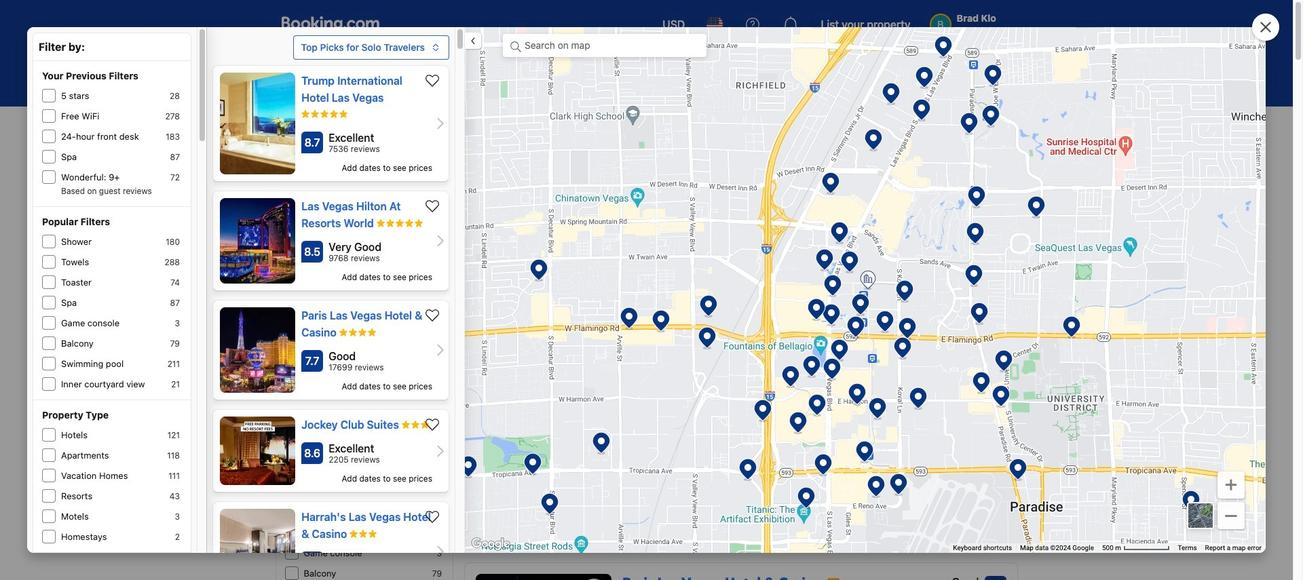 Task type: locate. For each thing, give the bounding box(es) containing it.
search results updated. las vegas strip: 311 properties found. element
[[465, 158, 1018, 177]]

25 February 2024 checkbox
[[760, 354, 787, 384]]

8 February 2024 checkbox
[[869, 257, 896, 287]]

rated good element
[[329, 348, 433, 365], [329, 550, 433, 566]]

map region
[[0, 0, 1294, 581], [465, 27, 1266, 553]]

6 February 2024 checkbox
[[814, 257, 842, 287]]

9 February 2024 checkbox
[[896, 257, 923, 287]]

3 January 2024 checkbox
[[640, 224, 667, 254]]

1 vertical spatial rated good element
[[329, 550, 433, 566]]

16 February 2024 checkbox
[[896, 289, 923, 319]]

1 rated good element from the top
[[329, 348, 433, 365]]

2 grid from the left
[[760, 200, 951, 384]]

grid
[[558, 200, 749, 384], [760, 200, 951, 384]]

tab list
[[547, 131, 961, 168]]

1 grid from the left
[[558, 200, 749, 384]]

28 January 2024 checkbox
[[558, 354, 585, 384]]

scored 8.5 element for very good element
[[985, 407, 1007, 428]]

scored 7.7 element
[[302, 350, 323, 372], [985, 577, 1007, 581]]

google image
[[469, 536, 513, 553]]

27 January 2024 checkbox
[[722, 322, 749, 352]]

4 January 2024 checkbox
[[667, 224, 694, 254]]

1 horizontal spatial scored 8.7 element
[[985, 237, 1007, 259]]

13 February 2024 checkbox
[[814, 289, 842, 319]]

11 January 2024 checkbox
[[667, 257, 694, 287]]

0 vertical spatial rated good element
[[329, 348, 433, 365]]

18 February 2024 checkbox
[[760, 322, 787, 352]]

27 February 2024 checkbox
[[814, 354, 842, 384]]

12 January 2024 checkbox
[[694, 257, 722, 287]]

2 rated good element from the top
[[329, 550, 433, 566]]

1 February 2024 checkbox
[[869, 224, 896, 254]]

1 vertical spatial scored 7.7 element
[[985, 577, 1007, 581]]

0 horizontal spatial scored 8.5 element
[[302, 241, 323, 263]]

1 vertical spatial scored 8.5 element
[[985, 407, 1007, 428]]

24 January 2024 checkbox
[[640, 322, 667, 352]]

26 February 2024 checkbox
[[787, 354, 814, 384]]

2 rated excellent element from the top
[[329, 441, 433, 457]]

1 rated excellent element from the top
[[329, 130, 433, 146]]

1 vertical spatial rated excellent element
[[329, 441, 433, 457]]

1 vertical spatial scored 8.7 element
[[985, 237, 1007, 259]]

15 February 2024 checkbox
[[869, 289, 896, 319]]

9 January 2024 checkbox
[[613, 257, 640, 287]]

0 vertical spatial rated excellent element
[[329, 130, 433, 146]]

rated very good element
[[329, 239, 433, 255]]

view property on map dialog
[[27, 0, 1290, 581]]

5 February 2024 checkbox
[[787, 257, 814, 287]]

good element
[[923, 574, 980, 581]]

0 vertical spatial scored 8.7 element
[[302, 132, 323, 153]]

18 January 2024 checkbox
[[667, 289, 694, 319]]

scored 8.5 element for rated very good element
[[302, 241, 323, 263]]

30 January 2024 checkbox
[[613, 354, 640, 384]]

scored 8.5 element
[[302, 241, 323, 263], [985, 407, 1007, 428]]

0 horizontal spatial grid
[[558, 200, 749, 384]]

19 January 2024 checkbox
[[694, 289, 722, 319]]

map region inside dialog
[[465, 27, 1266, 553]]

1 horizontal spatial scored 8.5 element
[[985, 407, 1007, 428]]

10 February 2024 checkbox
[[923, 257, 951, 287]]

1 horizontal spatial grid
[[760, 200, 951, 384]]

scored 8.7 element
[[302, 132, 323, 153], [985, 237, 1007, 259]]

0 vertical spatial scored 7.7 element
[[302, 350, 323, 372]]

1 horizontal spatial scored 7.7 element
[[985, 577, 1007, 581]]

rated excellent element
[[329, 130, 433, 146], [329, 441, 433, 457]]

0 vertical spatial scored 8.5 element
[[302, 241, 323, 263]]

6 January 2024 checkbox
[[722, 224, 749, 254]]

17 January 2024 checkbox
[[640, 289, 667, 319]]

0 horizontal spatial scored 8.7 element
[[302, 132, 323, 153]]

20 February 2024 checkbox
[[814, 322, 842, 352]]



Task type: vqa. For each thing, say whether or not it's contained in the screenshot.
"ARE" inside the Fly worldwide with Booking.com Flights from wherever you are to wherever you want to go
no



Task type: describe. For each thing, give the bounding box(es) containing it.
scored 8.6 element
[[302, 443, 323, 464]]

22 January 2024 checkbox
[[585, 322, 613, 352]]

29 February 2024 checkbox
[[869, 354, 896, 384]]

21 February 2024 checkbox
[[842, 322, 869, 352]]

3 February 2024 checkbox
[[923, 224, 951, 254]]

booking.com image
[[281, 16, 379, 33]]

23 February 2024 checkbox
[[896, 322, 923, 352]]

scored 8.7 element for excellent element
[[985, 237, 1007, 259]]

0 horizontal spatial scored 7.7 element
[[302, 350, 323, 372]]

16 January 2024 checkbox
[[613, 289, 640, 319]]

13 January 2024 checkbox
[[722, 257, 749, 287]]

15 January 2024 checkbox
[[585, 289, 613, 319]]

2 January 2024 checkbox
[[613, 224, 640, 254]]

trump international hotel las vegas image
[[476, 235, 612, 371]]

29 January 2024 checkbox
[[585, 354, 613, 384]]

14 January 2024 checkbox
[[558, 289, 585, 319]]

20 January 2024 checkbox
[[722, 289, 749, 319]]

22 February 2024 checkbox
[[869, 322, 896, 352]]

31 January 2024 checkbox
[[640, 354, 667, 384]]

excellent element
[[927, 235, 980, 251]]

2 February 2024 checkbox
[[896, 224, 923, 254]]

5 January 2024 checkbox
[[694, 224, 722, 254]]

25 January 2024 checkbox
[[667, 322, 694, 352]]

8 January 2024 checkbox
[[585, 257, 613, 287]]

10 January 2024 checkbox
[[640, 257, 667, 287]]

Search on map search field
[[503, 34, 707, 57]]

23 January 2024 checkbox
[[613, 322, 640, 352]]

very good element
[[926, 405, 980, 421]]

24 February 2024 checkbox
[[923, 322, 951, 352]]

las vegas hilton at resorts world image
[[476, 405, 612, 541]]

21 January 2024 checkbox
[[558, 322, 585, 352]]

1 January 2024 checkbox
[[585, 224, 613, 254]]

26 January 2024 checkbox
[[694, 322, 722, 352]]

4 February 2024 checkbox
[[760, 257, 787, 287]]

19 February 2024 checkbox
[[787, 322, 814, 352]]

14 February 2024 checkbox
[[842, 289, 869, 319]]

scored 8.7 element for first 'rated excellent' element from the top
[[302, 132, 323, 153]]

12 February 2024 checkbox
[[787, 289, 814, 319]]

11 February 2024 checkbox
[[760, 289, 787, 319]]

7 February 2024 checkbox
[[842, 257, 869, 287]]

7 January 2024 checkbox
[[558, 257, 585, 287]]

28 February 2024 checkbox
[[842, 354, 869, 384]]

17 February 2024 checkbox
[[923, 289, 951, 319]]



